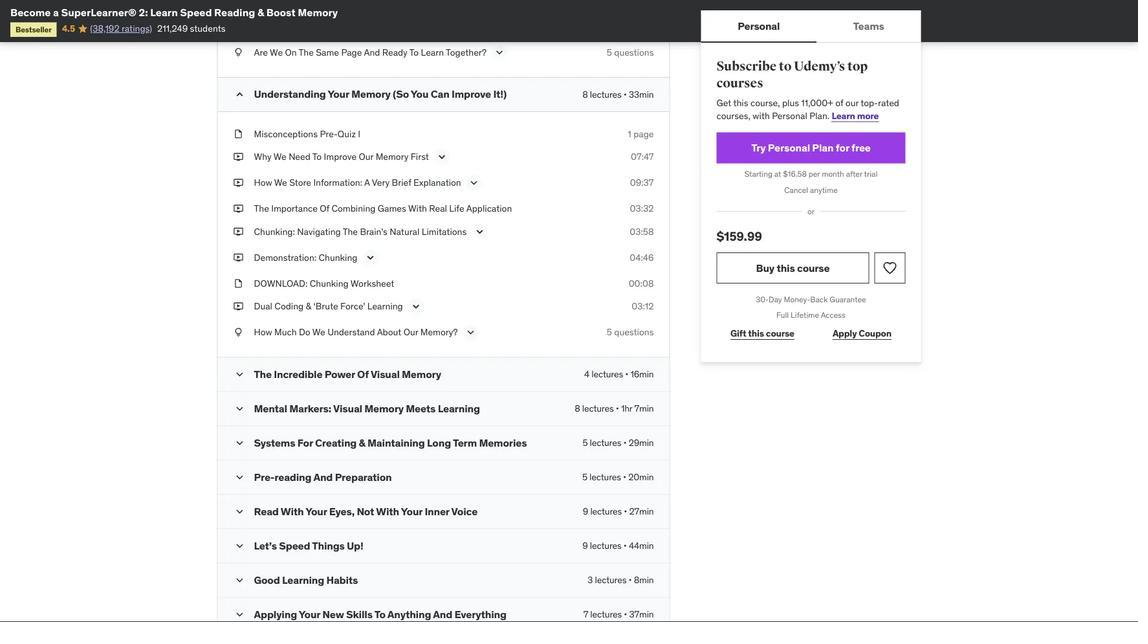 Task type: vqa. For each thing, say whether or not it's contained in the screenshot.
POLICY
no



Task type: describe. For each thing, give the bounding box(es) containing it.
1hr
[[621, 403, 633, 414]]

5 up 8 lectures • 33min
[[607, 46, 612, 58]]

5 up 4 lectures • 16min
[[607, 326, 612, 338]]

brief
[[392, 177, 411, 188]]

starting at $16.58 per month after trial cancel anytime
[[745, 169, 878, 195]]

let's
[[254, 539, 277, 552]]

4
[[585, 368, 590, 380]]

you
[[411, 87, 429, 101]]

rated
[[878, 97, 900, 109]]

understanding your memory (so you can improve it!)
[[254, 87, 507, 101]]

2 horizontal spatial &
[[359, 436, 366, 449]]

this for buy
[[777, 261, 795, 274]]

money-
[[784, 294, 811, 304]]

lectures for memory
[[592, 368, 623, 380]]

superlearner®
[[61, 6, 137, 19]]

small image for let's
[[233, 540, 246, 553]]

9 for let's speed things up!
[[583, 540, 588, 552]]

limitations
[[422, 226, 467, 237]]

bestseller
[[16, 24, 52, 34]]

small image for mental
[[233, 402, 246, 415]]

4 xsmall image from the top
[[233, 202, 244, 215]]

day
[[769, 294, 782, 304]]

09:37
[[630, 177, 654, 188]]

preparation
[[335, 470, 392, 484]]

xsmall image for dual
[[233, 300, 244, 313]]

buy this course button
[[717, 252, 870, 283]]

00:08
[[629, 277, 654, 289]]

we for are
[[270, 46, 283, 58]]

together?
[[446, 46, 487, 58]]

learning for dual coding & 'brute force' learning
[[368, 300, 403, 312]]

same
[[316, 46, 339, 58]]

buy
[[756, 261, 775, 274]]

learning for mental markers: visual memory meets learning
[[438, 402, 480, 415]]

lectures for can
[[590, 88, 622, 100]]

show lecture description image for dual coding & 'brute force' learning
[[410, 300, 423, 313]]

download: for download: chunking worksheet
[[254, 277, 308, 289]]

and right anything
[[433, 608, 453, 621]]

1 xsmall image from the top
[[233, 10, 244, 23]]

udemy's
[[794, 59, 845, 74]]

top-
[[861, 97, 878, 109]]

small image for pre-
[[233, 471, 246, 484]]

xsmall image for how
[[233, 326, 244, 339]]

1 horizontal spatial improve
[[452, 87, 491, 101]]

applying your new skills to anything and everything
[[254, 608, 507, 621]]

memory up retent
[[298, 6, 338, 19]]

30-day money-back guarantee full lifetime access
[[756, 294, 867, 320]]

your left eyes,
[[306, 505, 327, 518]]

03:12
[[632, 300, 654, 312]]

explanation
[[414, 177, 461, 188]]

• left 8min
[[629, 574, 632, 586]]

apply
[[833, 328, 857, 339]]

5 lectures • 29min
[[583, 437, 654, 449]]

why
[[254, 151, 272, 162]]

lectures for long
[[590, 437, 622, 449]]

4 lectures • 16min
[[585, 368, 654, 380]]

2 vertical spatial learning
[[282, 573, 324, 587]]

44min
[[629, 540, 654, 552]]

the up mental
[[254, 367, 272, 381]]

• for memory
[[625, 368, 629, 380]]

plan.
[[810, 110, 830, 121]]

lectures for learning
[[582, 403, 614, 414]]

with for combining
[[408, 203, 427, 214]]

course for buy this course
[[797, 261, 830, 274]]

learn more link
[[832, 110, 879, 121]]

need
[[289, 151, 311, 162]]

everything
[[455, 608, 507, 621]]

show lecture description image for why we need to improve our memory first
[[436, 150, 448, 163]]

lectures right 3
[[595, 574, 627, 586]]

worksheet for diagnostic
[[355, 10, 399, 22]]

personal inside button
[[738, 19, 780, 32]]

real
[[429, 203, 447, 214]]

store
[[289, 177, 311, 188]]

$159.99
[[717, 228, 762, 244]]

2 xsmall image from the top
[[233, 127, 244, 140]]

03:58
[[630, 226, 654, 237]]

1 vertical spatial visual
[[333, 402, 362, 415]]

1 horizontal spatial &
[[306, 300, 311, 312]]

first
[[411, 151, 429, 162]]

we for why
[[274, 151, 287, 162]]

• for long
[[624, 437, 627, 449]]

retent
[[336, 23, 364, 35]]

why we need to improve our memory first
[[254, 151, 429, 162]]

memory up meets
[[402, 367, 441, 381]]

9 lectures • 44min
[[583, 540, 654, 552]]

dual coding & 'brute force' learning
[[254, 300, 403, 312]]

1 vertical spatial to
[[312, 151, 322, 162]]

lectures for anything
[[591, 609, 622, 620]]

0 horizontal spatial of
[[320, 203, 330, 214]]

33min
[[629, 88, 654, 100]]

7min
[[635, 403, 654, 414]]

our
[[846, 97, 859, 109]]

show lecture description image for how much do we understand about our memory?
[[464, 326, 477, 339]]

your left the new
[[299, 608, 320, 621]]

course for gift this course
[[766, 328, 795, 339]]

0 horizontal spatial &
[[258, 6, 264, 19]]

the up chunking:
[[254, 203, 269, 214]]

'brute
[[314, 300, 338, 312]]

on
[[285, 46, 297, 58]]

• for can
[[624, 88, 627, 100]]

ready
[[382, 46, 408, 58]]

memory left the (so
[[351, 87, 391, 101]]

things
[[312, 539, 345, 552]]

0 horizontal spatial improve
[[324, 151, 357, 162]]

20min
[[629, 471, 654, 483]]

xsmall image for why
[[233, 150, 244, 163]]

application
[[467, 203, 512, 214]]

• for anything
[[624, 609, 627, 620]]

subscribe
[[717, 59, 777, 74]]

1 page
[[628, 128, 654, 139]]

small image for the
[[233, 368, 246, 381]]

diagnostic
[[310, 10, 353, 22]]

life
[[449, 203, 465, 214]]

per
[[809, 169, 820, 179]]

2 vertical spatial personal
[[768, 141, 810, 154]]

eyes,
[[329, 505, 355, 518]]

1 xsmall image from the top
[[233, 46, 244, 59]]

show lecture description image for how we store information: a very brief explanation
[[468, 176, 481, 189]]

plan
[[813, 141, 834, 154]]

information:
[[314, 177, 363, 188]]

memories
[[479, 436, 527, 449]]

pre-reading and preparation
[[254, 470, 392, 484]]

lectures for with
[[591, 506, 622, 517]]

we right "do"
[[312, 326, 325, 338]]

misconceptions
[[254, 128, 318, 139]]

coding
[[275, 300, 304, 312]]

become
[[10, 6, 51, 19]]

3
[[588, 574, 593, 586]]

1 horizontal spatial visual
[[371, 367, 400, 381]]

5 lectures • 20min
[[583, 471, 654, 483]]

1 vertical spatial learn
[[421, 46, 444, 58]]

07:47
[[631, 151, 654, 162]]

worksheet for chunking
[[351, 277, 394, 289]]

tab list containing personal
[[701, 10, 921, 43]]

with
[[753, 110, 770, 121]]

lectures left 20min
[[590, 471, 621, 483]]

establish
[[415, 10, 452, 22]]

• for learning
[[616, 403, 619, 414]]

personal inside get this course, plus 11,000+ of our top-rated courses, with personal plan.
[[772, 110, 808, 121]]

gift this course link
[[717, 321, 809, 347]]

demonstration: chunking
[[254, 252, 358, 263]]

show lecture description image for are we on the same page and ready to learn together?
[[493, 46, 506, 59]]

#1:
[[401, 10, 412, 22]]

5 xsmall image from the top
[[233, 277, 244, 290]]

0 vertical spatial to
[[410, 46, 419, 58]]

memory?
[[421, 326, 458, 338]]

2 vertical spatial speed
[[279, 539, 310, 552]]

show lecture description image for chunking: navigating the brain's natural limitations
[[473, 225, 486, 238]]

this for gift
[[748, 328, 764, 339]]



Task type: locate. For each thing, give the bounding box(es) containing it.
xsmall image for chunking:
[[233, 225, 244, 238]]

1 vertical spatial a
[[364, 177, 370, 188]]

1 vertical spatial 8
[[575, 403, 580, 414]]

personal up subscribe
[[738, 19, 780, 32]]

3 lectures • 8min
[[588, 574, 654, 586]]

chunking for download:
[[310, 277, 349, 289]]

2 xsmall image from the top
[[233, 150, 244, 163]]

2 horizontal spatial learning
[[438, 402, 480, 415]]

speed right let's
[[279, 539, 310, 552]]

visual up the mental markers: visual memory meets learning
[[371, 367, 400, 381]]

download: for download: diagnostic worksheet #1: establish a baseline reading speed and retent
[[254, 10, 308, 22]]

1 vertical spatial &
[[306, 300, 311, 312]]

1 vertical spatial questions
[[614, 326, 654, 338]]

0 horizontal spatial a
[[364, 177, 370, 188]]

9 for read with your eyes, not with your inner voice
[[583, 506, 589, 517]]

learning
[[368, 300, 403, 312], [438, 402, 480, 415], [282, 573, 324, 587]]

1
[[628, 128, 632, 139]]

and right page on the left of the page
[[364, 46, 380, 58]]

with left real
[[408, 203, 427, 214]]

1 horizontal spatial our
[[404, 326, 418, 338]]

the right on
[[299, 46, 314, 58]]

8 for understanding your memory (so you can improve it!)
[[583, 88, 588, 100]]

0 vertical spatial questions
[[614, 46, 654, 58]]

8 for mental markers: visual memory meets learning
[[575, 403, 580, 414]]

5 down 8 lectures • 1hr 7min
[[583, 437, 588, 449]]

xsmall image
[[233, 46, 244, 59], [233, 127, 244, 140], [233, 176, 244, 189], [233, 202, 244, 215]]

gift this course
[[731, 328, 795, 339]]

• left 20min
[[623, 471, 627, 483]]

2 5 questions from the top
[[607, 326, 654, 338]]

0 vertical spatial learn
[[150, 6, 178, 19]]

improve down quiz
[[324, 151, 357, 162]]

2 vertical spatial learn
[[832, 110, 856, 121]]

become a superlearner® 2: learn speed reading & boost memory
[[10, 6, 338, 19]]

6 small image from the top
[[233, 574, 246, 587]]

1 vertical spatial 9
[[583, 540, 588, 552]]

0 horizontal spatial visual
[[333, 402, 362, 415]]

0 vertical spatial 8
[[583, 88, 588, 100]]

systems for creating & maintaining long term memories
[[254, 436, 527, 449]]

anytime
[[810, 185, 838, 195]]

show lecture description image down application
[[473, 225, 486, 238]]

show lecture description image for demonstration: chunking
[[364, 251, 377, 264]]

small image
[[233, 88, 246, 101], [233, 368, 246, 381], [233, 402, 246, 415], [233, 437, 246, 450], [233, 471, 246, 484], [233, 574, 246, 587]]

1 vertical spatial speed
[[290, 23, 316, 35]]

• for with
[[624, 506, 627, 517]]

markers:
[[289, 402, 331, 415]]

& left 'boost'
[[258, 6, 264, 19]]

show lecture description image right the memory?
[[464, 326, 477, 339]]

xsmall image left store
[[233, 176, 244, 189]]

show lecture description image right together? at the top of the page
[[493, 46, 506, 59]]

0 vertical spatial personal
[[738, 19, 780, 32]]

211,249
[[157, 23, 188, 34]]

6 xsmall image from the top
[[233, 300, 244, 313]]

lectures left the 1hr
[[582, 403, 614, 414]]

2 9 from the top
[[583, 540, 588, 552]]

small image left good
[[233, 574, 246, 587]]

memory
[[298, 6, 338, 19], [351, 87, 391, 101], [376, 151, 409, 162], [402, 367, 441, 381], [365, 402, 404, 415]]

• left 16min
[[625, 368, 629, 380]]

we
[[270, 46, 283, 58], [274, 151, 287, 162], [274, 177, 287, 188], [312, 326, 325, 338]]

apply coupon
[[833, 328, 892, 339]]

2 download: from the top
[[254, 277, 308, 289]]

speed
[[180, 6, 212, 19], [290, 23, 316, 35], [279, 539, 310, 552]]

small image left systems at the left of the page
[[233, 437, 246, 450]]

8 left 33min
[[583, 88, 588, 100]]

brain's
[[360, 226, 388, 237]]

0 horizontal spatial course
[[766, 328, 795, 339]]

1 horizontal spatial of
[[357, 367, 369, 381]]

games
[[378, 203, 406, 214]]

• left the 27min
[[624, 506, 627, 517]]

0 horizontal spatial pre-
[[254, 470, 275, 484]]

2 horizontal spatial with
[[408, 203, 427, 214]]

2 small image from the top
[[233, 368, 246, 381]]

demonstration:
[[254, 252, 317, 263]]

1 5 questions from the top
[[607, 46, 654, 58]]

small image for applying
[[233, 608, 246, 621]]

(38,192 ratings)
[[90, 23, 152, 34]]

the importance of combining games with real life application
[[254, 203, 512, 214]]

small image left applying
[[233, 608, 246, 621]]

xsmall image for demonstration:
[[233, 251, 244, 264]]

1 horizontal spatial show lecture description image
[[493, 46, 506, 59]]

download: inside download: diagnostic worksheet #1: establish a baseline reading speed and retent
[[254, 10, 308, 22]]

show lecture description image up application
[[468, 176, 481, 189]]

questions
[[614, 46, 654, 58], [614, 326, 654, 338]]

this for get
[[734, 97, 749, 109]]

to right ready
[[410, 46, 419, 58]]

show lecture description image right first
[[436, 150, 448, 163]]

worksheet left #1:
[[355, 10, 399, 22]]

free
[[852, 141, 871, 154]]

pre- up why we need to improve our memory first
[[320, 128, 338, 139]]

your
[[328, 87, 349, 101], [306, 505, 327, 518], [401, 505, 423, 518], [299, 608, 320, 621]]

not
[[357, 505, 374, 518]]

personal button
[[701, 10, 817, 41]]

2 vertical spatial &
[[359, 436, 366, 449]]

this right gift
[[748, 328, 764, 339]]

9 up 3
[[583, 540, 588, 552]]

1 horizontal spatial learn
[[421, 46, 444, 58]]

and down diagnostic
[[318, 23, 334, 35]]

and right reading
[[314, 470, 333, 484]]

buy this course
[[756, 261, 830, 274]]

1 how from the top
[[254, 177, 272, 188]]

pre- up read
[[254, 470, 275, 484]]

and
[[318, 23, 334, 35], [364, 46, 380, 58], [314, 470, 333, 484], [433, 608, 453, 621]]

understand
[[328, 326, 375, 338]]

1 vertical spatial of
[[357, 367, 369, 381]]

1 vertical spatial 5 questions
[[607, 326, 654, 338]]

improve left it!)
[[452, 87, 491, 101]]

course down full
[[766, 328, 795, 339]]

this right buy
[[777, 261, 795, 274]]

0 horizontal spatial learning
[[282, 573, 324, 587]]

i
[[358, 128, 361, 139]]

0 vertical spatial 5 questions
[[607, 46, 654, 58]]

3 xsmall image from the top
[[233, 176, 244, 189]]

how much do we understand about our memory?
[[254, 326, 458, 338]]

2 horizontal spatial to
[[410, 46, 419, 58]]

4 xsmall image from the top
[[233, 251, 244, 264]]

0 vertical spatial reading
[[214, 6, 255, 19]]

show lecture description image
[[493, 46, 506, 59], [464, 326, 477, 339]]

small image for understanding
[[233, 88, 246, 101]]

small image left reading
[[233, 471, 246, 484]]

5 down 5 lectures • 29min
[[583, 471, 588, 483]]

03:32
[[630, 203, 654, 214]]

for
[[298, 436, 313, 449]]

and inside download: diagnostic worksheet #1: establish a baseline reading speed and retent
[[318, 23, 334, 35]]

0 horizontal spatial show lecture description image
[[464, 326, 477, 339]]

2 vertical spatial to
[[375, 608, 386, 621]]

habits
[[327, 573, 358, 587]]

0 vertical spatial course
[[797, 261, 830, 274]]

0 vertical spatial a
[[454, 10, 459, 22]]

1 vertical spatial personal
[[772, 110, 808, 121]]

2 horizontal spatial learn
[[832, 110, 856, 121]]

• left 33min
[[624, 88, 627, 100]]

small image for good
[[233, 574, 246, 587]]

1 questions from the top
[[614, 46, 654, 58]]

understanding
[[254, 87, 326, 101]]

force'
[[341, 300, 365, 312]]

learn left together? at the top of the page
[[421, 46, 444, 58]]

memory up the brief in the left top of the page
[[376, 151, 409, 162]]

guarantee
[[830, 294, 867, 304]]

5 questions down 03:12
[[607, 326, 654, 338]]

1 horizontal spatial to
[[375, 608, 386, 621]]

7 lectures • 37min
[[584, 609, 654, 620]]

chunking for demonstration:
[[319, 252, 358, 263]]

1 horizontal spatial with
[[376, 505, 399, 518]]

memory up systems for creating & maintaining long term memories
[[365, 402, 404, 415]]

3 small image from the top
[[233, 608, 246, 621]]

small image left 'incredible'
[[233, 368, 246, 381]]

show lecture description image
[[436, 150, 448, 163], [468, 176, 481, 189], [473, 225, 486, 238], [364, 251, 377, 264], [410, 300, 423, 313]]

chunking: navigating the brain's natural limitations
[[254, 226, 467, 237]]

worksheet inside download: diagnostic worksheet #1: establish a baseline reading speed and retent
[[355, 10, 399, 22]]

1 horizontal spatial course
[[797, 261, 830, 274]]

small image left read
[[233, 505, 246, 518]]

1 vertical spatial small image
[[233, 540, 246, 553]]

cancel
[[785, 185, 809, 195]]

learn up the 211,249 at left top
[[150, 6, 178, 19]]

page
[[341, 46, 362, 58]]

more
[[857, 110, 879, 121]]

our down i
[[359, 151, 374, 162]]

chunking
[[319, 252, 358, 263], [310, 277, 349, 289]]

1 vertical spatial reading
[[254, 23, 288, 35]]

boost
[[267, 6, 296, 19]]

0 horizontal spatial with
[[281, 505, 304, 518]]

personal up $16.58
[[768, 141, 810, 154]]

personal down plus
[[772, 110, 808, 121]]

1 vertical spatial improve
[[324, 151, 357, 162]]

small image for read
[[233, 505, 246, 518]]

1 small image from the top
[[233, 88, 246, 101]]

1 vertical spatial worksheet
[[351, 277, 394, 289]]

• left 44min
[[624, 540, 627, 552]]

with right read
[[281, 505, 304, 518]]

a left baseline
[[454, 10, 459, 22]]

learning down let's speed things up!
[[282, 573, 324, 587]]

lectures left 33min
[[590, 88, 622, 100]]

chunking:
[[254, 226, 295, 237]]

speed up the 211,249 students at top left
[[180, 6, 212, 19]]

2 vertical spatial this
[[748, 328, 764, 339]]

1 vertical spatial how
[[254, 326, 272, 338]]

voice
[[452, 505, 478, 518]]

lectures left 44min
[[590, 540, 622, 552]]

maintaining
[[368, 436, 425, 449]]

1 horizontal spatial 8
[[583, 88, 588, 100]]

reading inside download: diagnostic worksheet #1: establish a baseline reading speed and retent
[[254, 23, 288, 35]]

• left 29min
[[624, 437, 627, 449]]

4 small image from the top
[[233, 437, 246, 450]]

we right why
[[274, 151, 287, 162]]

wishlist image
[[883, 260, 898, 276]]

0 vertical spatial of
[[320, 203, 330, 214]]

0 horizontal spatial to
[[312, 151, 322, 162]]

try personal plan for free
[[752, 141, 871, 154]]

full
[[777, 310, 789, 320]]

0 vertical spatial our
[[359, 151, 374, 162]]

5 small image from the top
[[233, 471, 246, 484]]

your up quiz
[[328, 87, 349, 101]]

7 xsmall image from the top
[[233, 326, 244, 339]]

2 how from the top
[[254, 326, 272, 338]]

lectures down 8 lectures • 1hr 7min
[[590, 437, 622, 449]]

0 horizontal spatial 8
[[575, 403, 580, 414]]

questions for are we on the same page and ready to learn together?
[[614, 46, 654, 58]]

9 down 5 lectures • 20min
[[583, 506, 589, 517]]

1 horizontal spatial pre-
[[320, 128, 338, 139]]

lectures right 7
[[591, 609, 622, 620]]

students
[[190, 23, 226, 34]]

0 horizontal spatial our
[[359, 151, 374, 162]]

1 vertical spatial show lecture description image
[[464, 326, 477, 339]]

systems
[[254, 436, 295, 449]]

speed up on
[[290, 23, 316, 35]]

xsmall image left importance
[[233, 202, 244, 215]]

1 vertical spatial course
[[766, 328, 795, 339]]

0 vertical spatial 9
[[583, 506, 589, 517]]

to
[[779, 59, 792, 74]]

month
[[822, 169, 845, 179]]

1 vertical spatial this
[[777, 261, 795, 274]]

chunking up download: chunking worksheet
[[319, 252, 358, 263]]

xsmall image left are
[[233, 46, 244, 59]]

learning up about
[[368, 300, 403, 312]]

speed inside download: diagnostic worksheet #1: establish a baseline reading speed and retent
[[290, 23, 316, 35]]

small image left let's
[[233, 540, 246, 553]]

8 left the 1hr
[[575, 403, 580, 414]]

course inside button
[[797, 261, 830, 274]]

new
[[323, 608, 344, 621]]

download: diagnostic worksheet #1: establish a baseline reading speed and retent
[[254, 10, 496, 35]]

back
[[811, 294, 828, 304]]

a inside download: diagnostic worksheet #1: establish a baseline reading speed and retent
[[454, 10, 459, 22]]

gift
[[731, 328, 747, 339]]

long
[[427, 436, 451, 449]]

27min
[[629, 506, 654, 517]]

0 vertical spatial visual
[[371, 367, 400, 381]]

0 vertical spatial how
[[254, 177, 272, 188]]

how for how much do we understand about our memory?
[[254, 326, 272, 338]]

do
[[299, 326, 310, 338]]

2 questions from the top
[[614, 326, 654, 338]]

show lecture description image down brain's
[[364, 251, 377, 264]]

small image for systems
[[233, 437, 246, 450]]

subscribe to udemy's top courses
[[717, 59, 868, 91]]

chunking up dual coding & 'brute force' learning
[[310, 277, 349, 289]]

1 vertical spatial learning
[[438, 402, 480, 415]]

1 download: from the top
[[254, 10, 308, 22]]

5 questions up 33min
[[607, 46, 654, 58]]

we for how
[[274, 177, 287, 188]]

are we on the same page and ready to learn together?
[[254, 46, 487, 58]]

learn
[[150, 6, 178, 19], [421, 46, 444, 58], [832, 110, 856, 121]]

of right the power
[[357, 367, 369, 381]]

questions for how much do we understand about our memory?
[[614, 326, 654, 338]]

3 xsmall image from the top
[[233, 225, 244, 238]]

download: up on
[[254, 10, 308, 22]]

1 small image from the top
[[233, 505, 246, 518]]

• left the 1hr
[[616, 403, 619, 414]]

of up navigating
[[320, 203, 330, 214]]

1 9 from the top
[[583, 506, 589, 517]]

questions down 03:12
[[614, 326, 654, 338]]

0 vertical spatial worksheet
[[355, 10, 399, 22]]

0 vertical spatial chunking
[[319, 252, 358, 263]]

0 vertical spatial small image
[[233, 505, 246, 518]]

0 vertical spatial download:
[[254, 10, 308, 22]]

xsmall image
[[233, 10, 244, 23], [233, 150, 244, 163], [233, 225, 244, 238], [233, 251, 244, 264], [233, 277, 244, 290], [233, 300, 244, 313], [233, 326, 244, 339]]

0 vertical spatial show lecture description image
[[493, 46, 506, 59]]

to right the need
[[312, 151, 322, 162]]

(so
[[393, 87, 409, 101]]

try
[[752, 141, 766, 154]]

a
[[454, 10, 459, 22], [364, 177, 370, 188]]

for
[[836, 141, 850, 154]]

how down why
[[254, 177, 272, 188]]

reading up "students"
[[214, 6, 255, 19]]

1 vertical spatial download:
[[254, 277, 308, 289]]

can
[[431, 87, 450, 101]]

good
[[254, 573, 280, 587]]

8 lectures • 1hr 7min
[[575, 403, 654, 414]]

anything
[[388, 608, 431, 621]]

1 vertical spatial pre-
[[254, 470, 275, 484]]

0 vertical spatial pre-
[[320, 128, 338, 139]]

0 vertical spatial this
[[734, 97, 749, 109]]

tab list
[[701, 10, 921, 43]]

5 questions for are we on the same page and ready to learn together?
[[607, 46, 654, 58]]

term
[[453, 436, 477, 449]]

5 questions for how much do we understand about our memory?
[[607, 326, 654, 338]]

1 horizontal spatial a
[[454, 10, 459, 22]]

0 horizontal spatial learn
[[150, 6, 178, 19]]

the down combining
[[343, 226, 358, 237]]

& right creating at the bottom of the page
[[359, 436, 366, 449]]

how for how we store information: a very brief explanation
[[254, 177, 272, 188]]

with for eyes,
[[376, 505, 399, 518]]

5 questions
[[607, 46, 654, 58], [607, 326, 654, 338]]

0 vertical spatial improve
[[452, 87, 491, 101]]

our
[[359, 151, 374, 162], [404, 326, 418, 338]]

learn down of
[[832, 110, 856, 121]]

2 small image from the top
[[233, 540, 246, 553]]

•
[[624, 88, 627, 100], [625, 368, 629, 380], [616, 403, 619, 414], [624, 437, 627, 449], [623, 471, 627, 483], [624, 506, 627, 517], [624, 540, 627, 552], [629, 574, 632, 586], [624, 609, 627, 620]]

small image
[[233, 505, 246, 518], [233, 540, 246, 553], [233, 608, 246, 621]]

mental markers: visual memory meets learning
[[254, 402, 480, 415]]

0 vertical spatial learning
[[368, 300, 403, 312]]

with
[[408, 203, 427, 214], [281, 505, 304, 518], [376, 505, 399, 518]]

show lecture description image up the memory?
[[410, 300, 423, 313]]

access
[[821, 310, 846, 320]]

37min
[[629, 609, 654, 620]]

16min
[[631, 368, 654, 380]]

trial
[[865, 169, 878, 179]]

this inside get this course, plus 11,000+ of our top-rated courses, with personal plan.
[[734, 97, 749, 109]]

questions up 33min
[[614, 46, 654, 58]]

2 vertical spatial small image
[[233, 608, 246, 621]]

3 small image from the top
[[233, 402, 246, 415]]

1 horizontal spatial learning
[[368, 300, 403, 312]]

small image left mental
[[233, 402, 246, 415]]

reading down 'boost'
[[254, 23, 288, 35]]

course up back
[[797, 261, 830, 274]]

0 vertical spatial speed
[[180, 6, 212, 19]]

learn more
[[832, 110, 879, 121]]

1 vertical spatial our
[[404, 326, 418, 338]]

8min
[[634, 574, 654, 586]]

4.5
[[62, 23, 75, 34]]

your left the inner
[[401, 505, 423, 518]]

a left very
[[364, 177, 370, 188]]

we left on
[[270, 46, 283, 58]]

download: up the 'coding'
[[254, 277, 308, 289]]

course,
[[751, 97, 780, 109]]

1 vertical spatial chunking
[[310, 277, 349, 289]]

this inside button
[[777, 261, 795, 274]]

how left much on the left bottom
[[254, 326, 272, 338]]

0 vertical spatial &
[[258, 6, 264, 19]]



